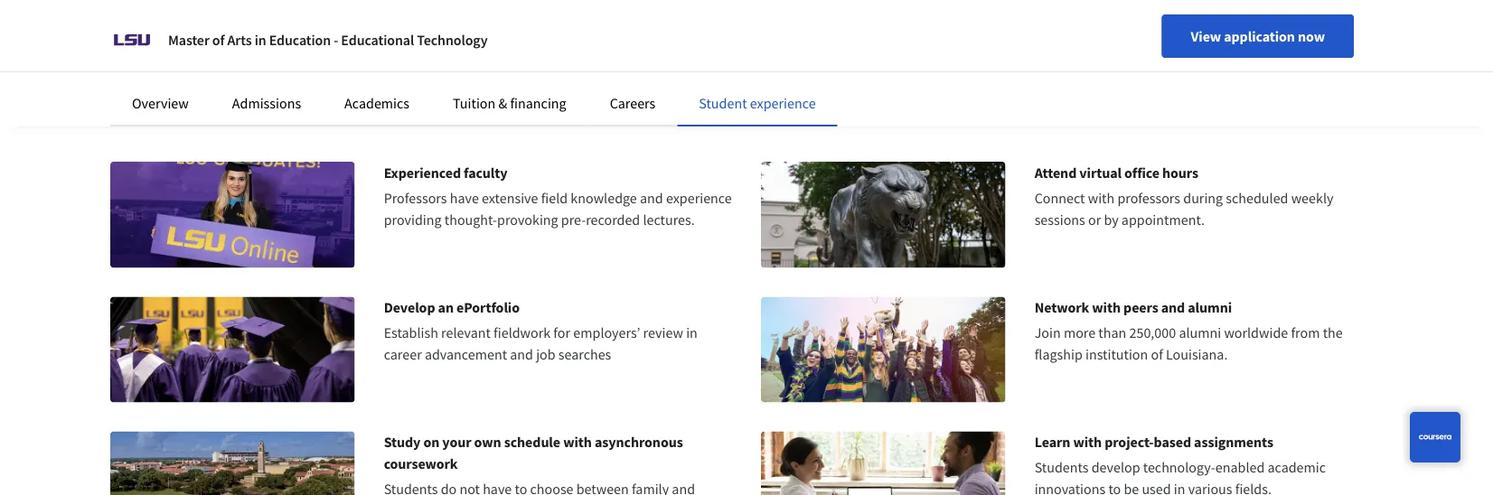 Task type: vqa. For each thing, say whether or not it's contained in the screenshot.


Task type: describe. For each thing, give the bounding box(es) containing it.
virtual
[[1080, 164, 1122, 182]]

students inside learn with project-based assignments students develop technology-enabled academic innovations to be used in various fields.
[[1035, 459, 1089, 477]]

coursework
[[384, 455, 458, 473]]

assignments
[[1194, 434, 1274, 452]]

fieldwork
[[494, 324, 551, 342]]

dedicated
[[235, 39, 295, 57]]

have
[[450, 189, 479, 207]]

career
[[384, 346, 422, 364]]

students can expect dedicated one-on-one support from application to graduation from our enrollment coaches and student success coaches.
[[110, 39, 914, 79]]

with inside learn with project-based assignments students develop technology-enabled academic innovations to be used in various fields.
[[1074, 434, 1102, 452]]

academics link
[[345, 94, 410, 112]]

than
[[1099, 324, 1127, 342]]

1 horizontal spatial from
[[610, 39, 639, 57]]

or
[[1089, 211, 1101, 229]]

0 vertical spatial of
[[212, 31, 225, 49]]

careers
[[610, 94, 656, 112]]

success
[[867, 39, 914, 57]]

flagship
[[1035, 346, 1083, 364]]

various
[[1189, 481, 1233, 495]]

extensive
[[482, 189, 538, 207]]

admissions link
[[232, 94, 301, 112]]

join
[[1035, 324, 1061, 342]]

asynchronous
[[595, 434, 683, 452]]

study on your own schedule with asynchronous coursework
[[384, 434, 683, 473]]

support
[[372, 39, 419, 57]]

lectures.
[[643, 211, 695, 229]]

overview link
[[132, 94, 189, 112]]

used
[[1142, 481, 1171, 495]]

job
[[536, 346, 556, 364]]

1 vertical spatial student
[[699, 94, 747, 112]]

250,000
[[1130, 324, 1176, 342]]

financing
[[510, 94, 567, 112]]

with inside attend virtual office hours connect with professors during scheduled weekly sessions or by appointment.
[[1088, 189, 1115, 207]]

&
[[499, 94, 507, 112]]

student experience link
[[699, 94, 816, 112]]

application inside students can expect dedicated one-on-one support from application to graduation from our enrollment coaches and student success coaches.
[[454, 39, 522, 57]]

one
[[346, 39, 369, 57]]

schedule
[[504, 434, 561, 452]]

tuition & financing
[[453, 94, 567, 112]]

project-
[[1105, 434, 1154, 452]]

based
[[1154, 434, 1192, 452]]

and inside develop an eportfolio establish relevant fieldwork for employers' review in career advancement and job searches
[[510, 346, 533, 364]]

tuition
[[453, 94, 496, 112]]

field
[[541, 189, 568, 207]]

your
[[442, 434, 472, 452]]

network with peers and alumni join more than 250,000 alumni worldwide from the flagship institution of louisiana.
[[1035, 299, 1343, 364]]

of inside network with peers and alumni join more than 250,000 alumni worldwide from the flagship institution of louisiana.
[[1151, 346, 1163, 364]]

students inside students can expect dedicated one-on-one support from application to graduation from our enrollment coaches and student success coaches.
[[110, 39, 164, 57]]

an
[[438, 299, 454, 317]]

technology-
[[1143, 459, 1216, 477]]

hours
[[1163, 164, 1199, 182]]

innovations
[[1035, 481, 1106, 495]]

enabled
[[1216, 459, 1265, 477]]

on
[[424, 434, 440, 452]]

0 vertical spatial experience
[[750, 94, 816, 112]]

application inside button
[[1224, 27, 1296, 45]]

our
[[642, 39, 663, 57]]

in inside learn with project-based assignments students develop technology-enabled academic innovations to be used in various fields.
[[1174, 481, 1186, 495]]

learn with project-based assignments students develop technology-enabled academic innovations to be used in various fields.
[[1035, 434, 1326, 495]]

appointment.
[[1122, 211, 1205, 229]]

recorded
[[586, 211, 640, 229]]

louisiana.
[[1166, 346, 1228, 364]]

be
[[1124, 481, 1139, 495]]

experience inside experienced faculty professors have extensive field knowledge and experience providing thought-provoking pre-recorded lectures.
[[666, 189, 732, 207]]

employers'
[[573, 324, 640, 342]]

peers
[[1124, 299, 1159, 317]]

can
[[167, 39, 189, 57]]



Task type: locate. For each thing, give the bounding box(es) containing it.
of left arts
[[212, 31, 225, 49]]

study
[[384, 434, 421, 452]]

own
[[474, 434, 501, 452]]

application up tuition at the left top of the page
[[454, 39, 522, 57]]

view application now button
[[1162, 14, 1354, 58]]

from inside network with peers and alumni join more than 250,000 alumni worldwide from the flagship institution of louisiana.
[[1291, 324, 1320, 342]]

sessions
[[1035, 211, 1086, 229]]

professors
[[1118, 189, 1181, 207]]

1 horizontal spatial of
[[1151, 346, 1163, 364]]

application left now
[[1224, 27, 1296, 45]]

students up innovations
[[1035, 459, 1089, 477]]

arts
[[227, 31, 252, 49]]

0 horizontal spatial student
[[699, 94, 747, 112]]

with right schedule
[[563, 434, 592, 452]]

careers link
[[610, 94, 656, 112]]

and up lectures. at the left top
[[640, 189, 663, 207]]

student left success
[[816, 39, 864, 57]]

with right learn
[[1074, 434, 1102, 452]]

and inside students can expect dedicated one-on-one support from application to graduation from our enrollment coaches and student success coaches.
[[790, 39, 813, 57]]

more
[[1064, 324, 1096, 342]]

1 horizontal spatial application
[[1224, 27, 1296, 45]]

connect
[[1035, 189, 1085, 207]]

0 horizontal spatial from
[[422, 39, 451, 57]]

1 vertical spatial students
[[1035, 459, 1089, 477]]

0 horizontal spatial to
[[525, 39, 538, 57]]

0 horizontal spatial application
[[454, 39, 522, 57]]

0 horizontal spatial of
[[212, 31, 225, 49]]

providing
[[384, 211, 442, 229]]

0 vertical spatial alumni
[[1188, 299, 1232, 317]]

to inside learn with project-based assignments students develop technology-enabled academic innovations to be used in various fields.
[[1109, 481, 1121, 495]]

1 horizontal spatial to
[[1109, 481, 1121, 495]]

student inside students can expect dedicated one-on-one support from application to graduation from our enrollment coaches and student success coaches.
[[816, 39, 864, 57]]

with inside study on your own schedule with asynchronous coursework
[[563, 434, 592, 452]]

with up than
[[1092, 299, 1121, 317]]

view application now
[[1191, 27, 1325, 45]]

eportfolio
[[457, 299, 520, 317]]

establish
[[384, 324, 438, 342]]

student
[[816, 39, 864, 57], [699, 94, 747, 112]]

expect
[[192, 39, 232, 57]]

from right the support
[[422, 39, 451, 57]]

and
[[790, 39, 813, 57], [640, 189, 663, 207], [1162, 299, 1185, 317], [510, 346, 533, 364]]

network
[[1035, 299, 1090, 317]]

in down technology-
[[1174, 481, 1186, 495]]

in right review
[[686, 324, 698, 342]]

attend virtual office hours connect with professors during scheduled weekly sessions or by appointment.
[[1035, 164, 1334, 229]]

provoking
[[497, 211, 558, 229]]

experienced faculty professors have extensive field knowledge and experience providing thought-provoking pre-recorded lectures.
[[384, 164, 732, 229]]

educational
[[341, 31, 414, 49]]

with up or
[[1088, 189, 1115, 207]]

from left our at the left top of page
[[610, 39, 639, 57]]

student experience
[[699, 94, 816, 112]]

0 horizontal spatial experience
[[666, 189, 732, 207]]

experience up lectures. at the left top
[[666, 189, 732, 207]]

1 horizontal spatial student
[[816, 39, 864, 57]]

to inside students can expect dedicated one-on-one support from application to graduation from our enrollment coaches and student success coaches.
[[525, 39, 538, 57]]

coaches.
[[110, 61, 165, 79]]

students up coaches. at the top left of page
[[110, 39, 164, 57]]

0 horizontal spatial students
[[110, 39, 164, 57]]

and inside network with peers and alumni join more than 250,000 alumni worldwide from the flagship institution of louisiana.
[[1162, 299, 1185, 317]]

develop an eportfolio establish relevant fieldwork for employers' review in career advancement and job searches
[[384, 299, 698, 364]]

now
[[1298, 27, 1325, 45]]

1 horizontal spatial in
[[686, 324, 698, 342]]

1 vertical spatial in
[[686, 324, 698, 342]]

education
[[269, 31, 331, 49]]

louisiana state university logo image
[[110, 18, 154, 61]]

0 vertical spatial to
[[525, 39, 538, 57]]

application
[[1224, 27, 1296, 45], [454, 39, 522, 57]]

experienced
[[384, 164, 461, 182]]

and right peers
[[1162, 299, 1185, 317]]

master of arts in education - educational technology
[[168, 31, 488, 49]]

1 vertical spatial alumni
[[1179, 324, 1222, 342]]

academics
[[345, 94, 410, 112]]

1 vertical spatial experience
[[666, 189, 732, 207]]

learn
[[1035, 434, 1071, 452]]

with
[[1088, 189, 1115, 207], [1092, 299, 1121, 317], [563, 434, 592, 452], [1074, 434, 1102, 452]]

by
[[1104, 211, 1119, 229]]

to left graduation
[[525, 39, 538, 57]]

institution
[[1086, 346, 1148, 364]]

worldwide
[[1225, 324, 1289, 342]]

office
[[1125, 164, 1160, 182]]

students
[[110, 39, 164, 57], [1035, 459, 1089, 477]]

2 horizontal spatial from
[[1291, 324, 1320, 342]]

scheduled
[[1226, 189, 1289, 207]]

pre-
[[561, 211, 586, 229]]

1 vertical spatial to
[[1109, 481, 1121, 495]]

2 vertical spatial in
[[1174, 481, 1186, 495]]

1 horizontal spatial experience
[[750, 94, 816, 112]]

searches
[[559, 346, 611, 364]]

with inside network with peers and alumni join more than 250,000 alumni worldwide from the flagship institution of louisiana.
[[1092, 299, 1121, 317]]

review
[[643, 324, 683, 342]]

the
[[1323, 324, 1343, 342]]

in inside develop an eportfolio establish relevant fieldwork for employers' review in career advancement and job searches
[[686, 324, 698, 342]]

tuition & financing link
[[453, 94, 567, 112]]

to left be
[[1109, 481, 1121, 495]]

master
[[168, 31, 210, 49]]

for
[[554, 324, 571, 342]]

view
[[1191, 27, 1222, 45]]

and inside experienced faculty professors have extensive field knowledge and experience providing thought-provoking pre-recorded lectures.
[[640, 189, 663, 207]]

and down fieldwork
[[510, 346, 533, 364]]

0 vertical spatial students
[[110, 39, 164, 57]]

attend
[[1035, 164, 1077, 182]]

alumni
[[1188, 299, 1232, 317], [1179, 324, 1222, 342]]

knowledge
[[571, 189, 637, 207]]

during
[[1184, 189, 1223, 207]]

1 vertical spatial of
[[1151, 346, 1163, 364]]

on-
[[325, 39, 346, 57]]

experience
[[750, 94, 816, 112], [666, 189, 732, 207]]

admissions
[[232, 94, 301, 112]]

of down 250,000
[[1151, 346, 1163, 364]]

thought-
[[445, 211, 497, 229]]

coaches
[[736, 39, 787, 57]]

faculty
[[464, 164, 508, 182]]

0 horizontal spatial in
[[255, 31, 266, 49]]

experience down coaches
[[750, 94, 816, 112]]

relevant
[[441, 324, 491, 342]]

professors
[[384, 189, 447, 207]]

overview
[[132, 94, 189, 112]]

1 horizontal spatial students
[[1035, 459, 1089, 477]]

develop
[[384, 299, 435, 317]]

of
[[212, 31, 225, 49], [1151, 346, 1163, 364]]

in right arts
[[255, 31, 266, 49]]

from left the
[[1291, 324, 1320, 342]]

fields.
[[1236, 481, 1272, 495]]

weekly
[[1292, 189, 1334, 207]]

0 vertical spatial student
[[816, 39, 864, 57]]

0 vertical spatial in
[[255, 31, 266, 49]]

-
[[334, 31, 338, 49]]

technology
[[417, 31, 488, 49]]

2 horizontal spatial in
[[1174, 481, 1186, 495]]

student down enrollment
[[699, 94, 747, 112]]

and right coaches
[[790, 39, 813, 57]]

enrollment
[[665, 39, 733, 57]]

to
[[525, 39, 538, 57], [1109, 481, 1121, 495]]

advancement
[[425, 346, 507, 364]]



